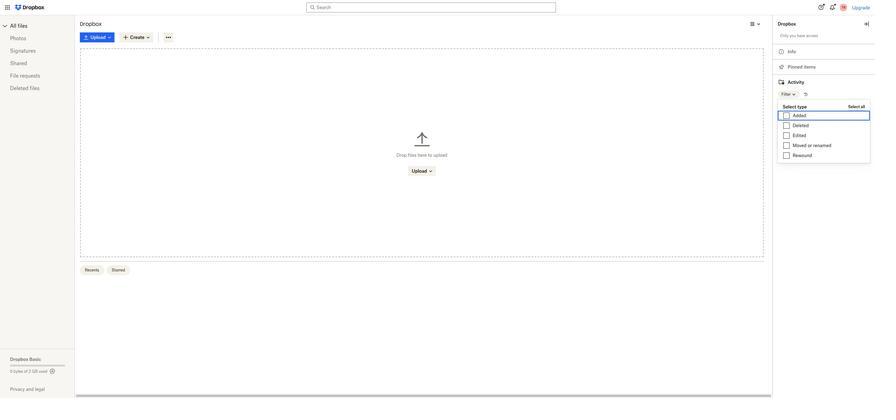 Task type: vqa. For each thing, say whether or not it's contained in the screenshot.
Less icon
no



Task type: describe. For each thing, give the bounding box(es) containing it.
edited
[[793, 133, 806, 138]]

dropbox basic
[[10, 357, 41, 362]]

select all
[[848, 104, 865, 109]]

1 vertical spatial to
[[428, 152, 432, 158]]

signatures
[[10, 48, 36, 54]]

upload
[[433, 152, 447, 158]]

added checkbox item
[[778, 111, 870, 121]]

tb button
[[838, 2, 848, 12]]

folder
[[806, 104, 816, 109]]

1 horizontal spatial dropbox
[[80, 21, 102, 27]]

close details pane image
[[863, 20, 870, 28]]

requests
[[20, 73, 40, 79]]

2
[[29, 369, 31, 374]]

legal
[[35, 387, 45, 392]]

of
[[24, 369, 28, 374]]

deleted files link
[[10, 82, 65, 95]]

starred button
[[107, 265, 130, 275]]

up
[[835, 104, 839, 109]]

here
[[418, 152, 427, 158]]

deleted files
[[10, 85, 40, 91]]

type
[[797, 104, 807, 109]]

dropbox logo - go to the homepage image
[[12, 2, 46, 12]]

have
[[797, 33, 805, 38]]

all
[[10, 23, 16, 29]]

activity button
[[773, 75, 875, 90]]

drop
[[396, 152, 407, 158]]

photos
[[10, 35, 26, 41]]

bytes
[[14, 369, 23, 374]]

will
[[817, 104, 823, 109]]

moved or renamed
[[793, 143, 831, 148]]

select for select type
[[783, 104, 796, 109]]

file
[[10, 73, 19, 79]]

show
[[824, 104, 834, 109]]

global header element
[[0, 0, 875, 15]]

Search in folder "Dropbox" text field
[[316, 4, 544, 11]]

files for deleted
[[30, 85, 40, 91]]

only you have access
[[780, 33, 818, 38]]

get more space image
[[49, 368, 56, 375]]

only
[[780, 33, 789, 38]]

recents
[[85, 268, 99, 273]]

upgrade
[[852, 5, 870, 10]]

file requests link
[[10, 70, 65, 82]]

0 horizontal spatial dropbox
[[10, 357, 28, 362]]

updates
[[778, 104, 793, 109]]

moved or renamed checkbox item
[[778, 141, 870, 151]]



Task type: locate. For each thing, give the bounding box(es) containing it.
1 select from the left
[[783, 104, 796, 109]]

2 vertical spatial files
[[408, 152, 416, 158]]

to right the here
[[428, 152, 432, 158]]

and
[[26, 387, 34, 392]]

you
[[790, 33, 796, 38]]

used
[[39, 369, 47, 374]]

1 horizontal spatial to
[[794, 104, 797, 109]]

0 horizontal spatial deleted
[[10, 85, 28, 91]]

or
[[808, 143, 812, 148]]

privacy
[[10, 387, 25, 392]]

access
[[806, 33, 818, 38]]

1 vertical spatial files
[[30, 85, 40, 91]]

0 horizontal spatial files
[[18, 23, 28, 29]]

select left all
[[848, 104, 860, 109]]

updates to this folder will show up here.
[[778, 104, 849, 109]]

rewind this folder image
[[803, 92, 808, 97]]

to
[[794, 104, 797, 109], [428, 152, 432, 158]]

select left this
[[783, 104, 796, 109]]

0 vertical spatial to
[[794, 104, 797, 109]]

shared link
[[10, 57, 65, 70]]

deleted for deleted
[[793, 123, 809, 128]]

2 horizontal spatial files
[[408, 152, 416, 158]]

file requests
[[10, 73, 40, 79]]

starred
[[112, 268, 125, 273]]

dropbox
[[80, 21, 102, 27], [778, 21, 796, 27], [10, 357, 28, 362]]

all
[[861, 104, 865, 109]]

files for drop
[[408, 152, 416, 158]]

deleted down added
[[793, 123, 809, 128]]

all files link
[[10, 21, 75, 31]]

added
[[793, 113, 806, 118]]

upgrade link
[[852, 5, 870, 10]]

deleted for deleted files
[[10, 85, 28, 91]]

files inside deleted files link
[[30, 85, 40, 91]]

basic
[[29, 357, 41, 362]]

files down file requests link
[[30, 85, 40, 91]]

photos link
[[10, 32, 65, 45]]

1 horizontal spatial select
[[848, 104, 860, 109]]

select all button
[[848, 103, 865, 111]]

0
[[10, 369, 12, 374]]

1 vertical spatial deleted
[[793, 123, 809, 128]]

0 bytes of 2 gb used
[[10, 369, 47, 374]]

files for all
[[18, 23, 28, 29]]

select inside button
[[848, 104, 860, 109]]

2 horizontal spatial dropbox
[[778, 21, 796, 27]]

privacy and legal
[[10, 387, 45, 392]]

deleted
[[10, 85, 28, 91], [793, 123, 809, 128]]

2 select from the left
[[848, 104, 860, 109]]

1 horizontal spatial files
[[30, 85, 40, 91]]

select
[[783, 104, 796, 109], [848, 104, 860, 109]]

activity
[[788, 80, 804, 85]]

filter button
[[778, 91, 799, 98]]

to left this
[[794, 104, 797, 109]]

edited checkbox item
[[778, 131, 870, 141]]

recents button
[[80, 265, 104, 275]]

shared
[[10, 60, 27, 66]]

0 horizontal spatial to
[[428, 152, 432, 158]]

signatures link
[[10, 45, 65, 57]]

0 horizontal spatial select
[[783, 104, 796, 109]]

drop files here to upload
[[396, 152, 447, 158]]

select type
[[783, 104, 807, 109]]

moved
[[793, 143, 807, 148]]

all files
[[10, 23, 28, 29]]

deleted checkbox item
[[778, 121, 870, 131]]

files
[[18, 23, 28, 29], [30, 85, 40, 91], [408, 152, 416, 158]]

tb
[[841, 5, 845, 9]]

this
[[798, 104, 805, 109]]

rewound checkbox item
[[778, 151, 870, 161]]

filter
[[781, 92, 791, 97]]

files left the here
[[408, 152, 416, 158]]

deleted down the "file"
[[10, 85, 28, 91]]

select for select all
[[848, 104, 860, 109]]

renamed
[[813, 143, 831, 148]]

rewound
[[793, 153, 812, 158]]

deleted inside checkbox item
[[793, 123, 809, 128]]

files right all
[[18, 23, 28, 29]]

0 vertical spatial files
[[18, 23, 28, 29]]

privacy and legal link
[[10, 387, 75, 392]]

0 vertical spatial deleted
[[10, 85, 28, 91]]

1 horizontal spatial deleted
[[793, 123, 809, 128]]

gb
[[32, 369, 38, 374]]

files inside "all files" 'link'
[[18, 23, 28, 29]]

here.
[[840, 104, 849, 109]]



